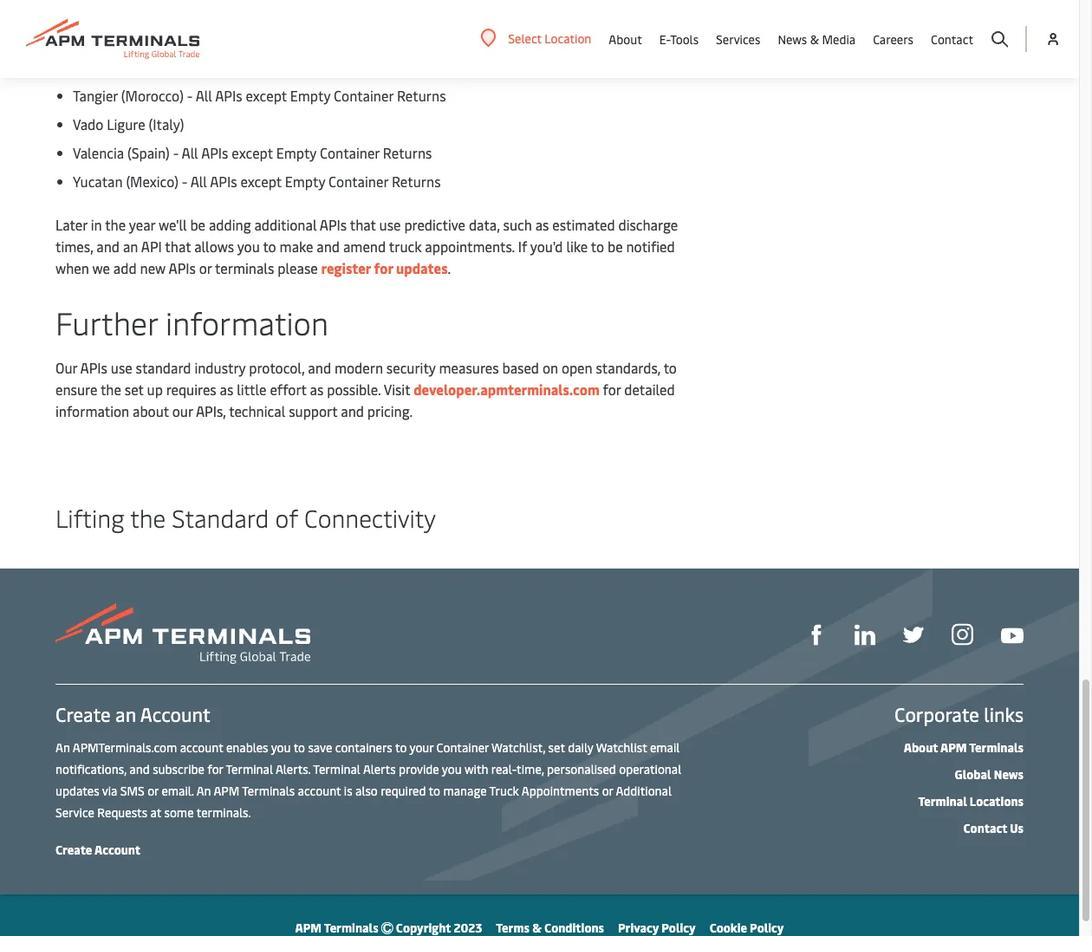 Task type: vqa. For each thing, say whether or not it's contained in the screenshot.
ensure
yes



Task type: describe. For each thing, give the bounding box(es) containing it.
standard
[[172, 501, 269, 533]]

you'd
[[530, 237, 563, 256]]

requests
[[97, 803, 147, 820]]

and inside suez canal container terminal - scct (egypt) - all apis except empty container returns and container event history
[[616, 7, 639, 26]]

api
[[141, 237, 162, 256]]

apis down the 'valencia (spain) - all apis except empty container returns'
[[210, 172, 237, 191]]

security
[[386, 358, 436, 377]]

appointments
[[522, 782, 599, 798]]

empty up yucatan (mexico) - all apis except empty container returns
[[276, 143, 316, 162]]

measures
[[439, 358, 499, 377]]

empty inside suez canal container terminal - scct (egypt) - all apis except empty container returns and container event history
[[457, 7, 497, 26]]

tangier
[[73, 86, 118, 105]]

open
[[562, 358, 593, 377]]

tangier (morocco) - all apis except empty container returns
[[73, 86, 446, 105]]

terminal up tangier (morocco) - all apis except empty container returns
[[222, 58, 276, 76]]

use inside later in the year we'll be adding additional apis that use predictive data, such as estimated discharge times, and an api that allows you to make and amend truck appointments. if you'd like to be notified when we add new apis or terminals please
[[379, 215, 401, 234]]

technical
[[229, 402, 285, 420]]

create account
[[55, 841, 141, 857]]

an inside later in the year we'll be adding additional apis that use predictive data, such as estimated discharge times, and an api that allows you to make and amend truck appointments. if you'd like to be notified when we add new apis or terminals please
[[123, 237, 138, 256]]

protocol,
[[249, 358, 305, 377]]

0 vertical spatial an
[[55, 738, 70, 755]]

0 horizontal spatial as
[[220, 380, 233, 399]]

corporate links
[[894, 701, 1024, 727]]

2 horizontal spatial apm
[[940, 738, 967, 755]]

global
[[955, 765, 991, 782]]

up
[[147, 380, 163, 399]]

ⓒ
[[381, 919, 393, 935]]

terminal down global
[[918, 792, 967, 809]]

create account link
[[55, 841, 141, 857]]

create for create account
[[55, 841, 92, 857]]

alerts
[[363, 760, 396, 777]]

allows
[[194, 237, 234, 256]]

select location
[[508, 30, 591, 46]]

the inside the our apis use standard industry protocol, and modern security measures based on open standards, to ensure the set up requires as little effort as possible. visit
[[100, 380, 121, 399]]

please
[[278, 259, 318, 277]]

our apis use standard industry protocol, and modern security measures based on open standards, to ensure the set up requires as little effort as possible. visit
[[55, 358, 677, 399]]

0 vertical spatial for
[[374, 259, 393, 277]]

terms & conditions
[[496, 919, 604, 935]]

operational
[[619, 760, 681, 777]]

required
[[381, 782, 426, 798]]

updates inside an apmterminals.com account enables you to save containers to your container watchlist, set daily watchlist email notifications, and subscribe for terminal alerts. terminal alerts provide you with real-time, personalised operational updates via sms or email. an apm terminals account is also required to manage truck appointments or additional service requests at some terminals.
[[55, 782, 99, 798]]

if
[[518, 237, 527, 256]]

contact us
[[963, 819, 1024, 836]]

register for updates .
[[321, 259, 454, 277]]

.
[[448, 259, 450, 277]]

watchlist
[[596, 738, 647, 755]]

make
[[280, 237, 313, 256]]

0 horizontal spatial or
[[147, 782, 159, 798]]

and inside the our apis use standard industry protocol, and modern security measures based on open standards, to ensure the set up requires as little effort as possible. visit
[[308, 358, 331, 377]]

2 vertical spatial you
[[442, 760, 462, 777]]

apmt footer logo image
[[55, 603, 310, 664]]

1 horizontal spatial apm
[[295, 919, 322, 935]]

vado
[[73, 115, 103, 133]]

register for updates link
[[321, 259, 448, 277]]

apis inside the our apis use standard industry protocol, and modern security measures based on open standards, to ensure the set up requires as little effort as possible. visit
[[80, 358, 107, 377]]

youtube image
[[1001, 628, 1024, 643]]

(egypt)
[[306, 7, 350, 26]]

news inside popup button
[[778, 31, 807, 47]]

your
[[410, 738, 434, 755]]

discharge
[[618, 215, 678, 234]]

privacy policy link
[[618, 919, 696, 935]]

data,
[[469, 215, 500, 234]]

locations
[[970, 792, 1024, 809]]

real-
[[491, 760, 517, 777]]

0 horizontal spatial -
[[173, 143, 179, 162]]

facebook image
[[806, 624, 827, 645]]

services
[[716, 31, 761, 47]]

1 vertical spatial be
[[608, 237, 623, 256]]

apis inside suez canal container terminal - scct (egypt) - all apis except empty container returns and container event history
[[382, 7, 409, 26]]

alerts.
[[276, 760, 311, 777]]

an apmterminals.com account enables you to save containers to your container watchlist, set daily watchlist email notifications, and subscribe for terminal alerts. terminal alerts provide you with real-time, personalised operational updates via sms or email. an apm terminals account is also required to manage truck appointments or additional service requests at some terminals.
[[55, 738, 681, 820]]

detailed
[[624, 380, 675, 399]]

terminal locations link
[[918, 792, 1024, 809]]

terminal locations
[[918, 792, 1024, 809]]

1 horizontal spatial an
[[196, 782, 211, 798]]

(spain)
[[127, 143, 170, 162]]

enables
[[226, 738, 268, 755]]

1 horizontal spatial account
[[298, 782, 341, 798]]

cookie policy link
[[710, 919, 784, 935]]

to right like
[[591, 237, 604, 256]]

like
[[566, 237, 588, 256]]

modern
[[335, 358, 383, 377]]

1 vertical spatial account
[[94, 841, 141, 857]]

all inside suez canal container terminal - scct (egypt) - all apis except empty container returns and container event history
[[362, 7, 379, 26]]

also
[[355, 782, 378, 798]]

watchlist,
[[492, 738, 545, 755]]

policy for privacy policy
[[662, 919, 696, 935]]

cookie
[[710, 919, 747, 935]]

pricing.
[[367, 402, 413, 420]]

linkedin__x28_alt_x29__3_ link
[[855, 622, 875, 645]]

industry
[[194, 358, 246, 377]]

tools
[[670, 31, 699, 47]]

time,
[[517, 760, 544, 777]]

valencia
[[73, 143, 124, 162]]

select location button
[[481, 29, 591, 48]]

little
[[237, 380, 267, 399]]

linkedin image
[[855, 624, 875, 645]]

0 horizontal spatial account
[[180, 738, 223, 755]]

& for terms
[[532, 919, 542, 935]]

1 horizontal spatial news
[[994, 765, 1024, 782]]

for detailed information about our apis, technical support and pricing.
[[55, 380, 675, 420]]

of
[[275, 501, 298, 533]]

contact for contact us
[[963, 819, 1007, 836]]

south
[[73, 58, 110, 76]]

and inside for detailed information about our apis, technical support and pricing.
[[341, 402, 364, 420]]

to inside the our apis use standard industry protocol, and modern security measures based on open standards, to ensure the set up requires as little effort as possible. visit
[[664, 358, 677, 377]]

our
[[55, 358, 77, 377]]



Task type: locate. For each thing, give the bounding box(es) containing it.
apm inside an apmterminals.com account enables you to save containers to your container watchlist, set daily watchlist email notifications, and subscribe for terminal alerts. terminal alerts provide you with real-time, personalised operational updates via sms or email. an apm terminals account is also required to manage truck appointments or additional service requests at some terminals.
[[214, 782, 239, 798]]

conditions
[[544, 919, 604, 935]]

information up industry
[[166, 301, 329, 343]]

0 vertical spatial account
[[180, 738, 223, 755]]

for down amend
[[374, 259, 393, 277]]

about apm terminals link
[[904, 738, 1024, 755]]

0 horizontal spatial for
[[207, 760, 223, 777]]

privacy policy
[[618, 919, 696, 935]]

1 vertical spatial create
[[55, 841, 92, 857]]

apis
[[382, 7, 409, 26], [215, 86, 242, 105], [201, 143, 228, 162], [210, 172, 237, 191], [169, 259, 196, 277], [80, 358, 107, 377]]

0 horizontal spatial that
[[165, 237, 191, 256]]

event
[[136, 29, 171, 48]]

0 horizontal spatial news
[[778, 31, 807, 47]]

1 vertical spatial contact
[[963, 819, 1007, 836]]

empty up additional apis
[[285, 172, 325, 191]]

canal
[[105, 7, 140, 26]]

and down possible.
[[341, 402, 364, 420]]

0 horizontal spatial all
[[196, 86, 212, 105]]

to up "detailed"
[[664, 358, 677, 377]]

account left is
[[298, 782, 341, 798]]

connectivity
[[304, 501, 436, 533]]

0 horizontal spatial apm
[[214, 782, 239, 798]]

developer.apmterminals.com link
[[414, 380, 600, 399]]

or right 'sms'
[[147, 782, 159, 798]]

later in the year we'll be adding additional apis that use predictive data, such as estimated discharge times, and an api that allows you to make and amend truck appointments. if you'd like to be notified when we add new apis or terminals please
[[55, 215, 678, 277]]

appointments.
[[425, 237, 515, 256]]

information down ensure
[[55, 402, 129, 420]]

apis right new
[[169, 259, 196, 277]]

possible.
[[327, 380, 381, 399]]

&
[[810, 31, 819, 47], [532, 919, 542, 935]]

account up 'subscribe'
[[140, 701, 210, 727]]

apis right (egypt)
[[382, 7, 409, 26]]

yucatan
[[73, 172, 123, 191]]

apis right the our on the top left
[[80, 358, 107, 377]]

1 horizontal spatial &
[[810, 31, 819, 47]]

for down 'standards,'
[[603, 380, 621, 399]]

0 horizontal spatial use
[[111, 358, 132, 377]]

policy for cookie policy
[[750, 919, 784, 935]]

you inside later in the year we'll be adding additional apis that use predictive data, such as estimated discharge times, and an api that allows you to make and amend truck appointments. if you'd like to be notified when we add new apis or terminals please
[[237, 237, 260, 256]]

1 horizontal spatial updates
[[396, 259, 448, 277]]

instagram image
[[952, 624, 973, 645]]

apm up 'terminals.' on the bottom of the page
[[214, 782, 239, 798]]

for inside an apmterminals.com account enables you to save containers to your container watchlist, set daily watchlist email notifications, and subscribe for terminal alerts. terminal alerts provide you with real-time, personalised operational updates via sms or email. an apm terminals account is also required to manage truck appointments or additional service requests at some terminals.
[[207, 760, 223, 777]]

1 vertical spatial information
[[55, 402, 129, 420]]

1 vertical spatial all
[[196, 86, 212, 105]]

0 horizontal spatial information
[[55, 402, 129, 420]]

1 horizontal spatial be
[[608, 237, 623, 256]]

about for about
[[609, 31, 642, 47]]

2 vertical spatial apm
[[295, 919, 322, 935]]

policy right cookie
[[750, 919, 784, 935]]

terminal inside suez canal container terminal - scct (egypt) - all apis except empty container returns and container event history
[[206, 7, 260, 26]]

privacy
[[618, 919, 659, 935]]

contact right careers popup button
[[931, 31, 973, 47]]

apis down south florida container terminal (miami, usa)
[[215, 86, 242, 105]]

you
[[237, 237, 260, 256], [271, 738, 291, 755], [442, 760, 462, 777]]

use
[[379, 215, 401, 234], [111, 358, 132, 377]]

requires
[[166, 380, 216, 399]]

0 vertical spatial news
[[778, 31, 807, 47]]

or inside later in the year we'll be adding additional apis that use predictive data, such as estimated discharge times, and an api that allows you to make and amend truck appointments. if you'd like to be notified when we add new apis or terminals please
[[199, 259, 212, 277]]

0 vertical spatial information
[[166, 301, 329, 343]]

an up apmterminals.com
[[115, 701, 136, 727]]

0 vertical spatial an
[[123, 237, 138, 256]]

create up apmterminals.com
[[55, 701, 111, 727]]

set inside the our apis use standard industry protocol, and modern security measures based on open standards, to ensure the set up requires as little effort as possible. visit
[[125, 380, 144, 399]]

the right in
[[105, 215, 126, 234]]

apis,
[[196, 402, 226, 420]]

policy
[[662, 919, 696, 935], [750, 919, 784, 935]]

scct
[[272, 7, 303, 26]]

additional
[[616, 782, 672, 798]]

0 vertical spatial the
[[105, 215, 126, 234]]

ensure
[[55, 380, 97, 399]]

predictive
[[404, 215, 465, 234]]

location
[[545, 30, 591, 46]]

such
[[503, 215, 532, 234]]

& for news
[[810, 31, 819, 47]]

1 horizontal spatial or
[[199, 259, 212, 277]]

usa)
[[329, 58, 359, 76]]

information inside for detailed information about our apis, technical support and pricing.
[[55, 402, 129, 420]]

0 horizontal spatial updates
[[55, 782, 99, 798]]

to down provide on the bottom left of the page
[[429, 782, 440, 798]]

except
[[412, 7, 453, 26], [246, 86, 287, 105], [232, 143, 273, 162], [240, 172, 282, 191]]

apm
[[940, 738, 967, 755], [214, 782, 239, 798], [295, 919, 322, 935]]

2 horizontal spatial terminals
[[969, 738, 1024, 755]]

that up amend
[[350, 215, 376, 234]]

be right we'll
[[190, 215, 205, 234]]

as
[[535, 215, 549, 234], [220, 380, 233, 399], [310, 380, 324, 399]]

and up 'we'
[[96, 237, 120, 256]]

times,
[[55, 237, 93, 256]]

policy right privacy
[[662, 919, 696, 935]]

estimated
[[552, 215, 615, 234]]

set inside an apmterminals.com account enables you to save containers to your container watchlist, set daily watchlist email notifications, and subscribe for terminal alerts. terminal alerts provide you with real-time, personalised operational updates via sms or email. an apm terminals account is also required to manage truck appointments or additional service requests at some terminals.
[[548, 738, 565, 755]]

visit
[[384, 380, 410, 399]]

terminal up history
[[206, 7, 260, 26]]

returns inside suez canal container terminal - scct (egypt) - all apis except empty container returns and container event history
[[564, 7, 613, 26]]

2 policy from the left
[[750, 919, 784, 935]]

use inside the our apis use standard industry protocol, and modern security measures based on open standards, to ensure the set up requires as little effort as possible. visit
[[111, 358, 132, 377]]

except inside suez canal container terminal - scct (egypt) - all apis except empty container returns and container event history
[[412, 7, 453, 26]]

0 horizontal spatial terminals
[[242, 782, 295, 798]]

truck
[[389, 237, 422, 256]]

global news
[[955, 765, 1024, 782]]

new
[[140, 259, 166, 277]]

at
[[150, 803, 161, 820]]

e-
[[659, 31, 670, 47]]

1 create from the top
[[55, 701, 111, 727]]

1 horizontal spatial all
[[362, 7, 379, 26]]

(morocco) -
[[121, 86, 193, 105]]

1 policy from the left
[[662, 919, 696, 935]]

0 vertical spatial account
[[140, 701, 210, 727]]

1 vertical spatial &
[[532, 919, 542, 935]]

as up you'd
[[535, 215, 549, 234]]

via
[[102, 782, 117, 798]]

for right 'subscribe'
[[207, 760, 223, 777]]

2 horizontal spatial or
[[602, 782, 613, 798]]

and up register
[[317, 237, 340, 256]]

use left the standard
[[111, 358, 132, 377]]

amend
[[343, 237, 386, 256]]

developer.apmterminals.com
[[414, 380, 600, 399]]

florida
[[113, 58, 156, 76]]

2 horizontal spatial as
[[535, 215, 549, 234]]

1 horizontal spatial terminals
[[324, 919, 378, 935]]

1 horizontal spatial information
[[166, 301, 329, 343]]

containers
[[335, 738, 392, 755]]

0 vertical spatial contact
[[931, 31, 973, 47]]

1 vertical spatial apm
[[214, 782, 239, 798]]

0 vertical spatial you
[[237, 237, 260, 256]]

contact for contact
[[931, 31, 973, 47]]

year
[[129, 215, 155, 234]]

to left make
[[263, 237, 276, 256]]

shape link
[[806, 622, 827, 645]]

0 horizontal spatial policy
[[662, 919, 696, 935]]

as up support
[[310, 380, 324, 399]]

1 horizontal spatial you
[[271, 738, 291, 755]]

the right lifting
[[130, 501, 166, 533]]

terminals down alerts.
[[242, 782, 295, 798]]

history
[[174, 29, 219, 48]]

0 vertical spatial that
[[350, 215, 376, 234]]

account down requests at the bottom left of the page
[[94, 841, 141, 857]]

1 vertical spatial the
[[100, 380, 121, 399]]

to
[[263, 237, 276, 256], [591, 237, 604, 256], [664, 358, 677, 377], [294, 738, 305, 755], [395, 738, 407, 755], [429, 782, 440, 798]]

and left modern
[[308, 358, 331, 377]]

copyright
[[396, 919, 451, 935]]

the inside later in the year we'll be adding additional apis that use predictive data, such as estimated discharge times, and an api that allows you to make and amend truck appointments. if you'd like to be notified when we add new apis or terminals please
[[105, 215, 126, 234]]

support
[[289, 402, 337, 420]]

- right the '(spain)'
[[173, 143, 179, 162]]

1 horizontal spatial that
[[350, 215, 376, 234]]

1 vertical spatial account
[[298, 782, 341, 798]]

create for create an account
[[55, 701, 111, 727]]

set left up
[[125, 380, 144, 399]]

all down south florida container terminal (miami, usa)
[[196, 86, 212, 105]]

further
[[55, 301, 158, 343]]

about
[[133, 402, 169, 420]]

empty up the select location button
[[457, 7, 497, 26]]

that down we'll
[[165, 237, 191, 256]]

apm left 'ⓒ'
[[295, 919, 322, 935]]

an right email.
[[196, 782, 211, 798]]

contact down locations
[[963, 819, 1007, 836]]

1 horizontal spatial about
[[904, 738, 938, 755]]

terminal up is
[[313, 760, 360, 777]]

2 vertical spatial for
[[207, 760, 223, 777]]

lifting the standard of connectivity
[[55, 501, 436, 533]]

truck
[[489, 782, 519, 798]]

apis inside later in the year we'll be adding additional apis that use predictive data, such as estimated discharge times, and an api that allows you to make and amend truck appointments. if you'd like to be notified when we add new apis or terminals please
[[169, 259, 196, 277]]

2 horizontal spatial for
[[603, 380, 621, 399]]

about down corporate
[[904, 738, 938, 755]]

0 vertical spatial be
[[190, 215, 205, 234]]

0 vertical spatial create
[[55, 701, 111, 727]]

0 vertical spatial use
[[379, 215, 401, 234]]

terminals left 'ⓒ'
[[324, 919, 378, 935]]

save
[[308, 738, 332, 755]]

sms
[[120, 782, 145, 798]]

about left 'e-'
[[609, 31, 642, 47]]

& inside popup button
[[810, 31, 819, 47]]

an left api
[[123, 237, 138, 256]]

0 vertical spatial terminals
[[969, 738, 1024, 755]]

when
[[55, 259, 89, 277]]

news up locations
[[994, 765, 1024, 782]]

e-tools button
[[659, 0, 699, 78]]

further information
[[55, 301, 329, 343]]

we
[[92, 259, 110, 277]]

for
[[374, 259, 393, 277], [603, 380, 621, 399], [207, 760, 223, 777]]

2 horizontal spatial you
[[442, 760, 462, 777]]

subscribe
[[153, 760, 204, 777]]

terms
[[496, 919, 530, 935]]

2 vertical spatial terminals
[[324, 919, 378, 935]]

create down 'service' on the left of the page
[[55, 841, 92, 857]]

valencia (spain) - all apis except empty container returns
[[73, 143, 432, 162]]

and left e-tools popup button
[[616, 7, 639, 26]]

you left with
[[442, 760, 462, 777]]

to left save
[[294, 738, 305, 755]]

suez
[[73, 7, 102, 26]]

use up "truck"
[[379, 215, 401, 234]]

south florida container terminal (miami, usa)
[[73, 58, 359, 76]]

1 vertical spatial news
[[994, 765, 1024, 782]]

links
[[984, 701, 1024, 727]]

- right (egypt)
[[354, 7, 359, 26]]

1 vertical spatial for
[[603, 380, 621, 399]]

about apm terminals
[[904, 738, 1024, 755]]

1 horizontal spatial set
[[548, 738, 565, 755]]

updates up 'service' on the left of the page
[[55, 782, 99, 798]]

1 vertical spatial set
[[548, 738, 565, 755]]

0 vertical spatial all
[[362, 7, 379, 26]]

0 vertical spatial updates
[[396, 259, 448, 277]]

updates down "truck"
[[396, 259, 448, 277]]

to left your
[[395, 738, 407, 755]]

an up notifications,
[[55, 738, 70, 755]]

news left media
[[778, 31, 807, 47]]

1 vertical spatial updates
[[55, 782, 99, 798]]

all right (egypt)
[[362, 7, 379, 26]]

0 horizontal spatial set
[[125, 380, 144, 399]]

2 vertical spatial the
[[130, 501, 166, 533]]

about for about apm terminals
[[904, 738, 938, 755]]

us
[[1010, 819, 1024, 836]]

as inside later in the year we'll be adding additional apis that use predictive data, such as estimated discharge times, and an api that allows you to make and amend truck appointments. if you'd like to be notified when we add new apis or terminals please
[[535, 215, 549, 234]]

0 horizontal spatial an
[[55, 738, 70, 755]]

you up alerts.
[[271, 738, 291, 755]]

0 horizontal spatial you
[[237, 237, 260, 256]]

an
[[55, 738, 70, 755], [196, 782, 211, 798]]

1 horizontal spatial as
[[310, 380, 324, 399]]

0 vertical spatial apm
[[940, 738, 967, 755]]

1 horizontal spatial policy
[[750, 919, 784, 935]]

later
[[55, 215, 87, 234]]

1 horizontal spatial for
[[374, 259, 393, 277]]

is
[[344, 782, 352, 798]]

or down personalised
[[602, 782, 613, 798]]

cookie policy
[[710, 919, 784, 935]]

& left media
[[810, 31, 819, 47]]

media
[[822, 31, 856, 47]]

vado ligure (italy)
[[73, 115, 184, 133]]

empty
[[457, 7, 497, 26], [290, 86, 330, 105], [276, 143, 316, 162], [285, 172, 325, 191]]

or down the allows
[[199, 259, 212, 277]]

set left daily
[[548, 738, 565, 755]]

the right ensure
[[100, 380, 121, 399]]

additional apis
[[254, 215, 347, 234]]

0 vertical spatial &
[[810, 31, 819, 47]]

you up terminals
[[237, 237, 260, 256]]

1 vertical spatial an
[[196, 782, 211, 798]]

- left scct
[[263, 7, 269, 26]]

empty down (miami,
[[290, 86, 330, 105]]

notified
[[626, 237, 675, 256]]

0 vertical spatial set
[[125, 380, 144, 399]]

for inside for detailed information about our apis, technical support and pricing.
[[603, 380, 621, 399]]

and up 'sms'
[[129, 760, 150, 777]]

news
[[778, 31, 807, 47], [994, 765, 1024, 782]]

(mexico) -
[[126, 172, 188, 191]]

0 horizontal spatial &
[[532, 919, 542, 935]]

1 vertical spatial you
[[271, 738, 291, 755]]

returns
[[564, 7, 613, 26], [397, 86, 446, 105], [383, 143, 432, 162], [392, 172, 441, 191]]

1 vertical spatial use
[[111, 358, 132, 377]]

apis up yucatan (mexico) - all apis except empty container returns
[[201, 143, 228, 162]]

1 horizontal spatial -
[[263, 7, 269, 26]]

0 horizontal spatial be
[[190, 215, 205, 234]]

standard
[[136, 358, 191, 377]]

1 vertical spatial that
[[165, 237, 191, 256]]

2 create from the top
[[55, 841, 92, 857]]

account up 'subscribe'
[[180, 738, 223, 755]]

terminals inside an apmterminals.com account enables you to save containers to your container watchlist, set daily watchlist email notifications, and subscribe for terminal alerts. terminal alerts provide you with real-time, personalised operational updates via sms or email. an apm terminals account is also required to manage truck appointments or additional service requests at some terminals.
[[242, 782, 295, 798]]

1 vertical spatial an
[[115, 701, 136, 727]]

2 horizontal spatial -
[[354, 7, 359, 26]]

1 vertical spatial about
[[904, 738, 938, 755]]

be left notified
[[608, 237, 623, 256]]

terminal
[[206, 7, 260, 26], [222, 58, 276, 76], [226, 760, 273, 777], [313, 760, 360, 777], [918, 792, 967, 809]]

& right terms
[[532, 919, 542, 935]]

twitter image
[[903, 624, 924, 645]]

container inside an apmterminals.com account enables you to save containers to your container watchlist, set daily watchlist email notifications, and subscribe for terminal alerts. terminal alerts provide you with real-time, personalised operational updates via sms or email. an apm terminals account is also required to manage truck appointments or additional service requests at some terminals.
[[437, 738, 489, 755]]

0 vertical spatial about
[[609, 31, 642, 47]]

and inside an apmterminals.com account enables you to save containers to your container watchlist, set daily watchlist email notifications, and subscribe for terminal alerts. terminal alerts provide you with real-time, personalised operational updates via sms or email. an apm terminals account is also required to manage truck appointments or additional service requests at some terminals.
[[129, 760, 150, 777]]

1 vertical spatial terminals
[[242, 782, 295, 798]]

terminal down enables
[[226, 760, 273, 777]]

terminals up global news link
[[969, 738, 1024, 755]]

2023
[[454, 919, 482, 935]]

0 horizontal spatial about
[[609, 31, 642, 47]]

1 horizontal spatial use
[[379, 215, 401, 234]]

we'll
[[159, 215, 187, 234]]

apm up global
[[940, 738, 967, 755]]

contact
[[931, 31, 973, 47], [963, 819, 1007, 836]]

as down industry
[[220, 380, 233, 399]]



